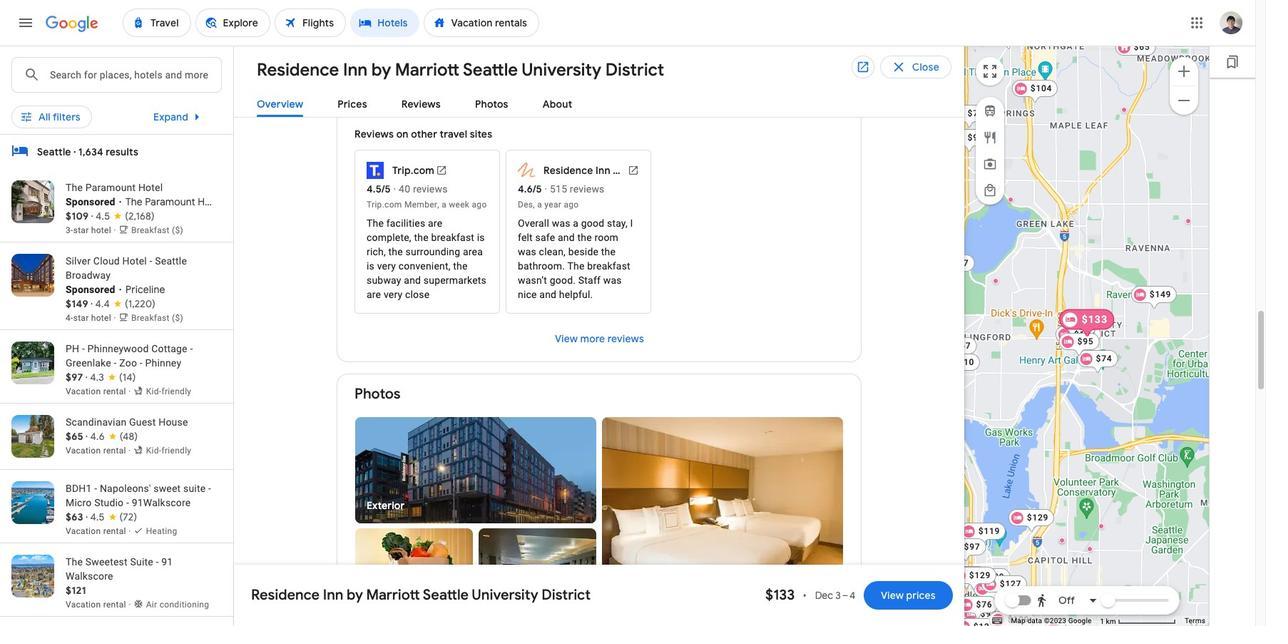 Task type: describe. For each thing, give the bounding box(es) containing it.
kid-friendly for (48)
[[146, 446, 191, 456]]

0 vertical spatial and
[[558, 232, 575, 243]]

vacation for $97
[[66, 387, 101, 397]]

· inside bdh1 - napoleons' sweet suite - micro studio - 91walkscore $63 ·
[[86, 511, 88, 524]]

good inside overall was a good stay, i felt safe and the room was clean, beside the bathroom.  the breakfast wasn't good. staff was nice and helpful.
[[581, 218, 605, 229]]

clean,
[[539, 246, 566, 258]]

$63
[[66, 511, 83, 524]]

- right bdh1
[[94, 483, 97, 494]]

$65 link
[[1116, 39, 1156, 56]]

suite
[[130, 557, 153, 568]]

4-star hotel ·
[[66, 313, 118, 323]]

maple leaf loft image
[[1122, 107, 1127, 113]]

safe
[[536, 232, 555, 243]]

data
[[1028, 617, 1042, 625]]

bathroom.
[[518, 260, 565, 272]]

view for view more reviews
[[555, 332, 578, 345]]

4 rental · from the top
[[103, 600, 131, 610]]

greenlake guest house image
[[1008, 197, 1014, 203]]

1 vertical spatial hotel
[[198, 195, 222, 208]]

vacation rental · for 4.3
[[66, 387, 133, 397]]

dec
[[815, 589, 833, 602]]

seattle · 1,634
[[37, 146, 103, 158]]

4- or 5-star button
[[382, 57, 469, 80]]

4.4
[[95, 298, 110, 310]]

4- for 4-star hotel ·
[[66, 313, 73, 323]]

mildred's bed & breakfast image
[[1099, 524, 1104, 529]]

and inside the facilities are complete, the breakfast is rich, the surrounding area is very convenient, the subway and supermarkets are very close
[[404, 275, 421, 286]]

cottage
[[151, 343, 187, 355]]

rental · for (48)
[[103, 446, 131, 456]]

1 vertical spatial $119 link
[[926, 604, 972, 626]]

2 all from the top
[[39, 111, 51, 123]]

$72
[[965, 570, 981, 580]]

breakfast ($) for (2,168)
[[131, 225, 183, 235]]

$97 inside ph - phinneywood cottage - greenlake - zoo - phinney $97 ·
[[66, 371, 83, 384]]

$117 link
[[994, 591, 1040, 615]]

zoo
[[119, 357, 137, 369]]

2 vertical spatial seattle
[[423, 586, 469, 604]]

3-star hotel ·
[[66, 225, 118, 235]]

offers
[[578, 62, 609, 75]]

0 vertical spatial was
[[552, 218, 571, 229]]

the sweetest suite - 91 walkscore $121
[[66, 557, 173, 597]]

des , a year ago
[[518, 200, 579, 210]]

kitchen
[[385, 94, 419, 106]]

search reviews button
[[355, 19, 459, 41]]

$133 link
[[1060, 309, 1115, 338]]

are down trip.com member , a week ago
[[428, 218, 443, 229]]

the paramount hotel sponsored · the paramount hotel $109 ·
[[66, 182, 222, 223]]

· inside scandinavian guest house $65 ·
[[86, 430, 88, 443]]

sweetest
[[85, 557, 128, 568]]

4.5 out of 5 stars from 2,168 reviews image
[[96, 209, 155, 223]]

beds
[[489, 80, 511, 91]]

zoom out map image
[[1176, 92, 1193, 109]]

week
[[449, 200, 470, 210]]

m
[[629, 66, 638, 77]]

vacation for $63
[[66, 527, 101, 537]]

breakfast inside the facilities are complete, the breakfast is rich, the surrounding area is very convenient, the subway and supermarkets are very close
[[431, 232, 475, 243]]

view prices button
[[864, 579, 953, 613]]

vacation for $65
[[66, 446, 101, 456]]

1 vertical spatial paramount
[[145, 195, 195, 208]]

Check-in text field
[[320, 12, 404, 45]]

1 vertical spatial $129
[[969, 571, 991, 581]]

1 horizontal spatial photos
[[475, 98, 508, 111]]

overall
[[518, 218, 549, 229]]

· left the '4.4'
[[91, 298, 93, 310]]

breakfast for the paramount hotel
[[131, 225, 170, 235]]

reviews for reviews on other travel sites
[[355, 128, 394, 141]]

tab list containing overview
[[234, 86, 965, 118]]

breakfast ($) for (1,220)
[[131, 313, 183, 323]]

$65 inside scandinavian guest house $65 ·
[[66, 430, 83, 443]]

wasn't
[[518, 275, 547, 286]]

room
[[595, 232, 619, 243]]

map data ©2023 google
[[1011, 617, 1092, 625]]

1 vertical spatial marriott
[[366, 586, 420, 604]]

$95
[[1078, 337, 1094, 347]]

exterior
[[367, 499, 405, 512]]

hotel for priceline
[[122, 255, 147, 267]]

- left zoo
[[114, 357, 117, 369]]

4.3 out of 5 stars from 14 reviews image
[[90, 370, 136, 385]]

are down subway
[[367, 289, 381, 300]]

all filters inside filters form
[[39, 62, 80, 75]]

results
[[106, 146, 138, 158]]

prasanna
[[385, 66, 428, 77]]

search
[[379, 24, 412, 36]]

- right ph
[[82, 343, 85, 355]]

shafer baillie mansion bed & breakfast image
[[1087, 547, 1093, 552]]

year
[[545, 200, 562, 210]]

comfy
[[530, 80, 559, 91]]

2 vertical spatial $97 link
[[962, 606, 1003, 626]]

supermarkets
[[424, 275, 487, 286]]

reviews right more
[[607, 332, 644, 345]]

spa button
[[186, 57, 236, 80]]

off
[[1059, 594, 1075, 607]]

bryce
[[641, 66, 667, 77]]

the facilities are complete, the breakfast is rich, the surrounding area is very convenient, the subway and supermarkets are very close
[[367, 218, 487, 300]]

km
[[1106, 618, 1116, 625]]

2 horizontal spatial was
[[603, 275, 622, 286]]

seattle inside silver cloud hotel - seattle broadway sponsored · priceline $149 ·
[[155, 255, 187, 267]]

kid-friendly for (14)
[[146, 387, 191, 397]]

40
[[399, 183, 410, 195]]

1 horizontal spatial and
[[540, 289, 557, 300]]

$109 inside map region
[[1008, 615, 1030, 625]]

5-
[[432, 62, 442, 75]]

search reviews
[[379, 24, 451, 36]]

breakfast inside overall was a good stay, i felt safe and the room was clean, beside the bathroom.  the breakfast wasn't good. staff was nice and helpful.
[[587, 260, 631, 272]]

silver
[[66, 255, 91, 267]]

close
[[405, 289, 430, 300]]

under $50 button
[[98, 57, 180, 80]]

greenlake
[[66, 357, 111, 369]]

$149 inside silver cloud hotel - seattle broadway sponsored · priceline $149 ·
[[66, 298, 88, 310]]

sponsored inside the paramount hotel sponsored · the paramount hotel $109 ·
[[66, 196, 115, 208]]

- up (72)
[[126, 497, 129, 509]]

0 vertical spatial $119 link
[[960, 523, 1006, 547]]

air
[[146, 600, 157, 610]]

friendly for (14)
[[162, 387, 191, 397]]

· inside ph - phinneywood cottage - greenlake - zoo - phinney $97 ·
[[86, 371, 88, 384]]

$95 link
[[1059, 333, 1100, 357]]

close
[[912, 61, 940, 73]]

· inside the 4.5/5 · 40 reviews
[[394, 183, 396, 195]]

2 all filters from the top
[[39, 111, 80, 123]]

are down 4- or 5-star
[[423, 80, 437, 91]]

· up 4.4 out of 5 stars from 1,220 reviews image
[[119, 284, 122, 295]]

0 vertical spatial $97 link
[[934, 255, 975, 272]]

$128
[[1074, 330, 1096, 340]]

is inside prasanna venkatesan "rooms are good size, beds are comfy kitchen is small"
[[422, 94, 430, 106]]

overall was a good stay, i felt safe and the room was clean, beside the bathroom.  the breakfast wasn't good. staff was nice and helpful.
[[518, 218, 633, 300]]

2 all filters button from the top
[[11, 100, 92, 134]]

rental · for (72)
[[103, 527, 131, 537]]

about
[[543, 98, 572, 111]]

rental · for (14)
[[103, 387, 131, 397]]

google
[[1069, 617, 1092, 625]]

1 vertical spatial $97 link
[[946, 539, 986, 563]]

inn inside residence inn by marriott seattle university district heading
[[343, 59, 368, 81]]

convenient,
[[399, 260, 451, 272]]

$74 link
[[1078, 350, 1118, 375]]

4- for 4- or 5-star
[[406, 62, 417, 75]]

$133 inside map region
[[1082, 314, 1108, 326]]

0 horizontal spatial was
[[518, 246, 537, 258]]

guest rating, not selected image
[[644, 62, 657, 75]]

0 vertical spatial $129 link
[[1009, 509, 1055, 534]]

$109 inside the paramount hotel sponsored · the paramount hotel $109 ·
[[66, 210, 89, 223]]

1 all filters button from the top
[[11, 57, 92, 80]]

filters inside form
[[53, 62, 80, 75]]

other
[[411, 128, 437, 141]]

1 , from the left
[[438, 200, 439, 210]]

sites
[[470, 128, 493, 141]]

- right cottage
[[190, 343, 193, 355]]

1 vertical spatial university
[[472, 586, 538, 604]]

prices
[[338, 98, 367, 111]]

view for view prices
[[881, 589, 904, 602]]

view more reviews button
[[538, 327, 661, 350]]

guest
[[129, 417, 156, 428]]

0 horizontal spatial a
[[442, 200, 447, 210]]

reviews inside the 4.5/5 · 40 reviews
[[413, 183, 448, 195]]

4+ rating
[[325, 62, 367, 75]]

2 vertical spatial is
[[367, 260, 375, 272]]

4.6
[[90, 430, 105, 443]]

$92 link
[[949, 129, 990, 153]]

- inside the sweetest suite - 91 walkscore $121
[[156, 557, 159, 568]]

exterior button
[[355, 414, 596, 527]]

trip.com for trip.com
[[392, 164, 434, 177]]

expand
[[153, 111, 188, 123]]

1 vertical spatial residence inn by marriott seattle university district
[[251, 586, 591, 604]]

· up the 4.5 out of 5 stars from 2,168 reviews image
[[119, 196, 122, 208]]

main menu image
[[17, 14, 34, 31]]

4.5 for (2,168)
[[96, 210, 110, 223]]

91
[[161, 557, 173, 568]]

- right suite
[[208, 483, 211, 494]]

priceline
[[126, 283, 165, 296]]

kid- for (48)
[[146, 446, 162, 456]]

the up "(2,168)"
[[126, 195, 143, 208]]

4.5 for (72)
[[90, 511, 105, 524]]

size,
[[466, 80, 486, 91]]

the for walkscore
[[66, 557, 83, 568]]

(14)
[[119, 371, 136, 384]]

1 horizontal spatial $129
[[1027, 513, 1049, 523]]



Task type: vqa. For each thing, say whether or not it's contained in the screenshot.
100 N Hydraulic Ave, Wichita, KS 67214
no



Task type: locate. For each thing, give the bounding box(es) containing it.
a for des
[[537, 200, 542, 210]]

· up '3-star hotel ·'
[[91, 210, 93, 223]]

a inside overall was a good stay, i felt safe and the room was clean, beside the bathroom.  the breakfast wasn't good. staff was nice and helpful.
[[573, 218, 579, 229]]

,
[[438, 200, 439, 210], [533, 200, 535, 210]]

very
[[377, 260, 396, 272], [384, 289, 403, 300]]

paramount up the 4.5 out of 5 stars from 2,168 reviews image
[[85, 182, 136, 193]]

the inside overall was a good stay, i felt safe and the room was clean, beside the bathroom.  the breakfast wasn't good. staff was nice and helpful.
[[568, 260, 585, 272]]

breakfast
[[489, 24, 535, 36], [131, 225, 170, 235], [131, 313, 170, 323]]

tab list
[[234, 86, 965, 118]]

$120
[[992, 584, 1014, 594]]

Search for places, hotels and more text field
[[49, 58, 221, 92]]

1 vertical spatial all filters
[[39, 111, 80, 123]]

0 vertical spatial by
[[372, 59, 391, 81]]

is left small"
[[422, 94, 430, 106]]

$127 link
[[982, 576, 1028, 600]]

2 horizontal spatial and
[[558, 232, 575, 243]]

0 horizontal spatial good
[[440, 80, 463, 91]]

$97
[[953, 258, 969, 268], [66, 371, 83, 384], [964, 542, 981, 552], [981, 609, 997, 619]]

the inside the sweetest suite - 91 walkscore $121
[[66, 557, 83, 568]]

all filters button up seattle · 1,634
[[11, 100, 92, 134]]

scandinavian
[[66, 417, 127, 428]]

1 ($) from the top
[[172, 225, 183, 235]]

1 kid- from the top
[[146, 387, 162, 397]]

1 vertical spatial photos
[[355, 385, 401, 403]]

2 friendly from the top
[[162, 446, 191, 456]]

vacation rental · for 4.5
[[66, 527, 133, 537]]

4.5/5 · 40 reviews
[[367, 183, 448, 195]]

· left the "4.3"
[[86, 371, 88, 384]]

hotel · down the 4.5 out of 5 stars from 2,168 reviews image
[[91, 225, 116, 235]]

0 vertical spatial $119
[[979, 527, 1000, 537]]

list
[[337, 147, 861, 329]]

all filters button down main menu icon
[[11, 57, 92, 80]]

the down room
[[601, 246, 616, 258]]

$128 link
[[1056, 326, 1102, 350]]

district
[[606, 59, 664, 81], [542, 586, 591, 604]]

hotel ·
[[91, 225, 116, 235], [91, 313, 116, 323]]

a up beside
[[573, 218, 579, 229]]

4.5 inside image
[[96, 210, 110, 223]]

2 vacation from the top
[[66, 446, 101, 456]]

0 horizontal spatial by
[[347, 586, 363, 604]]

$65 inside map region
[[1134, 42, 1150, 52]]

reviews for reviews
[[402, 98, 441, 111]]

, left "week"
[[438, 200, 439, 210]]

1 horizontal spatial $119
[[979, 527, 1000, 537]]

sponsored inside silver cloud hotel - seattle broadway sponsored · priceline $149 ·
[[66, 284, 115, 295]]

4.5/5
[[367, 183, 391, 195]]

hotel · for 4.4
[[91, 313, 116, 323]]

$104 link
[[1012, 80, 1058, 104]]

$133 up $128
[[1082, 314, 1108, 326]]

was right staff at the left top of page
[[603, 275, 622, 286]]

1 sponsored from the top
[[66, 196, 115, 208]]

the
[[414, 232, 429, 243], [578, 232, 592, 243], [389, 246, 403, 258], [601, 246, 616, 258], [453, 260, 468, 272]]

0 vertical spatial kid-friendly
[[146, 387, 191, 397]]

2 kid-friendly from the top
[[146, 446, 191, 456]]

2 sponsored from the top
[[66, 284, 115, 295]]

heating
[[146, 527, 177, 537]]

4-
[[406, 62, 417, 75], [66, 313, 73, 323]]

0 vertical spatial paramount
[[85, 182, 136, 193]]

all inside filters form
[[39, 62, 51, 75]]

and up close
[[404, 275, 421, 286]]

sweet
[[154, 483, 181, 494]]

1 vertical spatial inn
[[323, 586, 343, 604]]

under
[[122, 62, 151, 75]]

$109 link
[[989, 611, 1035, 626]]

rental · down 4.3 out of 5 stars from 14 reviews image
[[103, 387, 131, 397]]

breakfast (91) button
[[465, 19, 563, 41]]

reviews up trip.com member , a week ago
[[413, 183, 448, 195]]

ago right the year at the left top of page
[[564, 200, 579, 210]]

· left 4.6
[[86, 430, 88, 443]]

(2,168)
[[125, 210, 155, 223]]

$99 link
[[970, 569, 1011, 593]]

2 , from the left
[[533, 200, 535, 210]]

1 vertical spatial by
[[347, 586, 363, 604]]

0 vertical spatial breakfast ($)
[[131, 225, 183, 235]]

0 vertical spatial $65
[[1134, 42, 1150, 52]]

hotel inside silver cloud hotel - seattle broadway sponsored · priceline $149 ·
[[122, 255, 147, 267]]

the up beside
[[578, 232, 592, 243]]

reviews
[[402, 98, 441, 111], [355, 128, 394, 141]]

1 all from the top
[[39, 62, 51, 75]]

0 horizontal spatial $129
[[969, 571, 991, 581]]

1 vertical spatial friendly
[[162, 446, 191, 456]]

vacation down 4.6
[[66, 446, 101, 456]]

a left "week"
[[442, 200, 447, 210]]

($) for (1,220)
[[172, 313, 183, 323]]

$74
[[1096, 354, 1113, 364]]

(91)
[[537, 24, 554, 36]]

was
[[552, 218, 571, 229], [518, 246, 537, 258], [603, 275, 622, 286]]

0 horizontal spatial is
[[367, 260, 375, 272]]

($) for (2,168)
[[172, 225, 183, 235]]

residence inn by marriott seattle university district
[[257, 59, 664, 81], [251, 586, 591, 604]]

1 horizontal spatial was
[[552, 218, 571, 229]]

1 vertical spatial residence
[[251, 586, 320, 604]]

4.6 out of 5 stars from 48 reviews image
[[90, 430, 138, 444]]

house
[[159, 417, 188, 428]]

1 horizontal spatial district
[[606, 59, 664, 81]]

nice
[[518, 289, 537, 300]]

4.5 out of 5 stars from 72 reviews image
[[90, 510, 137, 524]]

vacation rental · for 4.6
[[66, 446, 133, 456]]

friendly for (48)
[[162, 446, 191, 456]]

1 rental · from the top
[[103, 387, 131, 397]]

1 vertical spatial sponsored
[[66, 284, 115, 295]]

breakfast
[[431, 232, 475, 243], [587, 260, 631, 272]]

1
[[1101, 618, 1105, 625]]

- up priceline
[[150, 255, 152, 267]]

2 horizontal spatial is
[[477, 232, 485, 243]]

was down felt
[[518, 246, 537, 258]]

$129
[[1027, 513, 1049, 523], [969, 571, 991, 581]]

facilities
[[387, 218, 425, 229]]

2 kid- from the top
[[146, 446, 162, 456]]

2 breakfast ($) from the top
[[131, 313, 183, 323]]

stay,
[[607, 218, 628, 229]]

reviews right search
[[414, 24, 451, 36]]

0 vertical spatial kid-
[[146, 387, 162, 397]]

a left the year at the left top of page
[[537, 200, 542, 210]]

broadway
[[66, 270, 111, 281]]

star for hotel
[[73, 225, 89, 235]]

0 vertical spatial very
[[377, 260, 396, 272]]

trip.com up the 4.5/5 · 40 reviews
[[392, 164, 434, 177]]

3 vacation rental · from the top
[[66, 527, 133, 537]]

breakfast up staff at the left top of page
[[587, 260, 631, 272]]

0 vertical spatial 4-
[[406, 62, 417, 75]]

by
[[372, 59, 391, 81], [347, 586, 363, 604]]

1 horizontal spatial $149
[[1150, 290, 1172, 300]]

0 vertical spatial ($)
[[172, 225, 183, 235]]

0 vertical spatial seattle
[[463, 59, 518, 81]]

1 vertical spatial filters
[[53, 111, 80, 123]]

$119 left $76
[[944, 607, 966, 617]]

4.5
[[96, 210, 110, 223], [90, 511, 105, 524]]

· inside 4.6/5 · 515 reviews
[[545, 183, 547, 195]]

small"
[[432, 94, 460, 106]]

cloud
[[93, 255, 120, 267]]

- right zoo
[[140, 357, 143, 369]]

district inside heading
[[606, 59, 664, 81]]

0 vertical spatial inn
[[343, 59, 368, 81]]

0 vertical spatial all filters
[[39, 62, 80, 75]]

0 horizontal spatial $129 link
[[951, 567, 997, 591]]

(48)
[[120, 430, 138, 443]]

4.5 out of 5 stars from 656 reviews text field
[[360, 0, 416, 4]]

3 vacation from the top
[[66, 527, 101, 537]]

trip.com for trip.com member , a week ago
[[367, 200, 402, 210]]

hotel
[[138, 182, 163, 193], [198, 195, 222, 208], [122, 255, 147, 267]]

the bacon mansion bed and breakfast image
[[1060, 538, 1065, 544]]

1 vertical spatial is
[[477, 232, 485, 243]]

0 horizontal spatial view
[[555, 332, 578, 345]]

seattle inside heading
[[463, 59, 518, 81]]

residence inside heading
[[257, 59, 339, 81]]

4.5 up '3-star hotel ·'
[[96, 210, 110, 223]]

1 horizontal spatial breakfast
[[587, 260, 631, 272]]

friendly down house on the left of page
[[162, 446, 191, 456]]

1 vertical spatial all
[[39, 111, 51, 123]]

residence inn by marriott seattle university district inside residence inn by marriott seattle university district heading
[[257, 59, 664, 81]]

rating
[[339, 62, 367, 75]]

$119 up $99
[[979, 527, 1000, 537]]

0 vertical spatial view
[[555, 332, 578, 345]]

1 vertical spatial breakfast
[[131, 225, 170, 235]]

price button
[[475, 57, 548, 80]]

filters left the under
[[53, 62, 80, 75]]

2 vertical spatial hotel
[[122, 255, 147, 267]]

the down seattle · 1,634
[[66, 182, 83, 193]]

are
[[423, 80, 437, 91], [513, 80, 528, 91], [428, 218, 443, 229], [367, 289, 381, 300]]

a for overall
[[573, 218, 579, 229]]

reviews left on
[[355, 128, 394, 141]]

the down beside
[[568, 260, 585, 272]]

($) up cottage
[[172, 313, 183, 323]]

$129 link
[[1009, 509, 1055, 534], [951, 567, 997, 591]]

0 vertical spatial 4.5
[[96, 210, 110, 223]]

1 km
[[1101, 618, 1118, 625]]

$104
[[1031, 83, 1053, 93]]

the for the
[[66, 182, 83, 193]]

kid-friendly down phinney
[[146, 387, 191, 397]]

paramount up "(2,168)"
[[145, 195, 195, 208]]

cecil bacon manor bed and breakfast image
[[1060, 538, 1065, 544]]

is down rich, on the left top of the page
[[367, 260, 375, 272]]

suite
[[183, 483, 206, 494]]

travel
[[440, 128, 467, 141]]

0 vertical spatial breakfast
[[489, 24, 535, 36]]

good
[[440, 80, 463, 91], [581, 218, 605, 229]]

keyboard shortcuts image
[[992, 618, 1003, 624]]

breakfast down (1,220)
[[131, 313, 170, 323]]

$110
[[953, 357, 975, 367]]

the down the complete,
[[389, 246, 403, 258]]

inn
[[343, 59, 368, 81], [323, 586, 343, 604]]

4- left or
[[406, 62, 417, 75]]

zoom in map image
[[1176, 62, 1193, 80]]

0 horizontal spatial paramount
[[85, 182, 136, 193]]

subway
[[367, 275, 401, 286]]

1 vertical spatial reviews
[[355, 128, 394, 141]]

star for ·
[[73, 313, 89, 323]]

pool
[[266, 62, 286, 75]]

overview
[[257, 98, 303, 111]]

conditioning
[[160, 600, 209, 610]]

phinney
[[145, 357, 181, 369]]

1 vertical spatial district
[[542, 586, 591, 604]]

seattle gaslight inn image
[[1095, 607, 1101, 613]]

good up room
[[581, 218, 605, 229]]

the up walkscore
[[66, 557, 83, 568]]

0 vertical spatial marriott
[[395, 59, 460, 81]]

kid- for (14)
[[146, 387, 162, 397]]

reviews inside tab list
[[402, 98, 441, 111]]

rental · down 4.5 out of 5 stars from 72 reviews image
[[103, 527, 131, 537]]

2 horizontal spatial a
[[573, 218, 579, 229]]

trip.com member , a week ago
[[367, 200, 487, 210]]

$121
[[66, 584, 86, 597]]

vacation rental · down 4.6
[[66, 446, 133, 456]]

is up area
[[477, 232, 485, 243]]

3 rental · from the top
[[103, 527, 131, 537]]

close button
[[880, 56, 952, 78]]

breakfast left (91)
[[489, 24, 535, 36]]

1 vertical spatial hotel ·
[[91, 313, 116, 323]]

breakfast (91)
[[489, 24, 554, 36]]

all filters
[[39, 62, 80, 75], [39, 111, 80, 123]]

0 horizontal spatial 4-
[[66, 313, 73, 323]]

1 horizontal spatial $109
[[1008, 615, 1030, 625]]

all
[[39, 62, 51, 75], [39, 111, 51, 123]]

$87
[[1091, 316, 1107, 326]]

1 vertical spatial ($)
[[172, 313, 183, 323]]

1 friendly from the top
[[162, 387, 191, 397]]

- inside silver cloud hotel - seattle broadway sponsored · priceline $149 ·
[[150, 255, 152, 267]]

1 vertical spatial breakfast ($)
[[131, 313, 183, 323]]

felt
[[518, 232, 533, 243]]

breakfast down "(2,168)"
[[131, 225, 170, 235]]

trip.com down 4.5/5
[[367, 200, 402, 210]]

sponsored down "broadway"
[[66, 284, 115, 295]]

vacation rental · down the "4.3"
[[66, 387, 133, 397]]

1 horizontal spatial is
[[422, 94, 430, 106]]

2 hotel · from the top
[[91, 313, 116, 323]]

0 vertical spatial hotel
[[138, 182, 163, 193]]

and down the good.
[[540, 289, 557, 300]]

clear image
[[242, 21, 259, 38]]

0 vertical spatial university
[[522, 59, 602, 81]]

0 vertical spatial residence inn by marriott seattle university district
[[257, 59, 664, 81]]

star inside 'button'
[[442, 62, 461, 75]]

($) down the paramount hotel sponsored · the paramount hotel $109 ·
[[172, 225, 183, 235]]

breakfast inside button
[[489, 24, 535, 36]]

4.5 down studio
[[90, 511, 105, 524]]

1 horizontal spatial 4-
[[406, 62, 417, 75]]

breakfast ($) down (1,220)
[[131, 313, 183, 323]]

by inside heading
[[372, 59, 391, 81]]

$119 link down 'prices'
[[926, 604, 972, 626]]

the up surrounding
[[414, 232, 429, 243]]

and up clean, at the top left
[[558, 232, 575, 243]]

0 vertical spatial trip.com
[[392, 164, 434, 177]]

4- up ph
[[66, 313, 73, 323]]

1 vertical spatial was
[[518, 246, 537, 258]]

1 kid-friendly from the top
[[146, 387, 191, 397]]

reviews inside 4.6/5 · 515 reviews
[[570, 183, 605, 195]]

1 ago from the left
[[472, 200, 487, 210]]

terms
[[1185, 617, 1206, 625]]

4- inside 'button'
[[406, 62, 417, 75]]

$149
[[1150, 290, 1172, 300], [66, 298, 88, 310]]

reviews
[[414, 24, 451, 36], [413, 183, 448, 195], [570, 183, 605, 195], [607, 332, 644, 345]]

1 hotel · from the top
[[91, 225, 116, 235]]

view more reviews
[[555, 332, 644, 345]]

reviews down "rooms
[[402, 98, 441, 111]]

0 horizontal spatial reviews
[[355, 128, 394, 141]]

Check-out text field
[[459, 12, 545, 45]]

good up small"
[[440, 80, 463, 91]]

vacation rental · down 4.5 out of 5 stars from 72 reviews image
[[66, 527, 133, 537]]

1 vertical spatial star
[[73, 225, 89, 235]]

view left more
[[555, 332, 578, 345]]

4.4 out of 5 stars from 1,220 reviews image
[[95, 297, 155, 311]]

good.
[[550, 275, 576, 286]]

1 horizontal spatial paramount
[[145, 195, 195, 208]]

1 horizontal spatial $129 link
[[1009, 509, 1055, 534]]

0 vertical spatial photos
[[475, 98, 508, 111]]

2 rental · from the top
[[103, 446, 131, 456]]

$149 inside map region
[[1150, 290, 1172, 300]]

1 vertical spatial $133
[[766, 586, 795, 604]]

residence inn by marriott seattle university district heading
[[245, 57, 664, 81]]

price
[[499, 62, 524, 75]]

kid-friendly down house on the left of page
[[146, 446, 191, 456]]

friendly up house on the left of page
[[162, 387, 191, 397]]

4 vacation rental · from the top
[[66, 600, 133, 610]]

vacation rental · down $121
[[66, 600, 133, 610]]

are down the price at the left top of page
[[513, 80, 528, 91]]

1 vertical spatial good
[[581, 218, 605, 229]]

air conditioning
[[146, 600, 209, 610]]

1 vertical spatial breakfast
[[587, 260, 631, 272]]

birch tree cottage image
[[1186, 218, 1192, 224]]

marriott inside heading
[[395, 59, 460, 81]]

0 horizontal spatial district
[[542, 586, 591, 604]]

2 ago from the left
[[564, 200, 579, 210]]

vacation down the "4.3"
[[66, 387, 101, 397]]

map region
[[788, 0, 1266, 626]]

0 horizontal spatial and
[[404, 275, 421, 286]]

· left 40
[[394, 183, 396, 195]]

2 vacation rental · from the top
[[66, 446, 133, 456]]

rental · down 4.6 out of 5 stars from 48 reviews image
[[103, 446, 131, 456]]

1 vertical spatial $65
[[66, 430, 83, 443]]

hotel for the paramount hotel
[[138, 182, 163, 193]]

1 all filters from the top
[[39, 62, 80, 75]]

0 vertical spatial all filters button
[[11, 57, 92, 80]]

seattle · 1,634 results heading
[[37, 143, 138, 161]]

1 horizontal spatial view
[[881, 589, 904, 602]]

4.6/5
[[518, 183, 542, 195]]

phinneywood
[[87, 343, 149, 355]]

member
[[404, 200, 438, 210]]

open in new tab image
[[856, 60, 870, 74]]

very up subway
[[377, 260, 396, 272]]

3-
[[66, 225, 73, 235]]

4.6/5 · 515 reviews
[[518, 183, 605, 195]]

sponsored up '3-star hotel ·'
[[66, 196, 115, 208]]

$50
[[153, 62, 171, 75]]

2 ($) from the top
[[172, 313, 183, 323]]

1 vertical spatial very
[[384, 289, 403, 300]]

vacation down $121
[[66, 600, 101, 610]]

4.5 inside image
[[90, 511, 105, 524]]

bdh1
[[66, 483, 92, 494]]

0 horizontal spatial $119
[[944, 607, 966, 617]]

1 filters from the top
[[53, 62, 80, 75]]

0 horizontal spatial $65
[[66, 430, 83, 443]]

the inside the facilities are complete, the breakfast is rich, the surrounding area is very convenient, the subway and supermarkets are very close
[[367, 218, 384, 229]]

hotel · down the '4.4'
[[91, 313, 116, 323]]

the up supermarkets
[[453, 260, 468, 272]]

micro
[[66, 497, 92, 509]]

- left 91
[[156, 557, 159, 568]]

0 horizontal spatial ,
[[438, 200, 439, 210]]

2 filters from the top
[[53, 111, 80, 123]]

· right $63
[[86, 511, 88, 524]]

kid- down phinney
[[146, 387, 162, 397]]

0 vertical spatial $133
[[1082, 314, 1108, 326]]

breakfast ($) down "(2,168)"
[[131, 225, 183, 235]]

1 km button
[[1096, 616, 1181, 626]]

birdhouse on greenlake image
[[993, 278, 999, 284]]

breakfast for priceline
[[131, 313, 170, 323]]

1 breakfast ($) from the top
[[131, 225, 183, 235]]

1 vacation from the top
[[66, 387, 101, 397]]

·
[[394, 183, 396, 195], [545, 183, 547, 195], [119, 196, 122, 208], [91, 210, 93, 223], [119, 284, 122, 295], [91, 298, 93, 310], [86, 371, 88, 384], [86, 430, 88, 443], [86, 511, 88, 524]]

0 horizontal spatial breakfast
[[431, 232, 475, 243]]

hotel · for 4.5
[[91, 225, 116, 235]]

$117
[[1013, 594, 1035, 604]]

rental · down the sweetest suite - 91 walkscore $121
[[103, 600, 131, 610]]

university inside heading
[[522, 59, 602, 81]]

and
[[558, 232, 575, 243], [404, 275, 421, 286], [540, 289, 557, 300]]

· left 515
[[545, 183, 547, 195]]

4 vacation from the top
[[66, 600, 101, 610]]

view larger map image
[[982, 63, 999, 80]]

off button
[[1033, 584, 1103, 618]]

the up the complete,
[[367, 218, 384, 229]]

view left 'prices'
[[881, 589, 904, 602]]

ago right "week"
[[472, 200, 487, 210]]

1 horizontal spatial $133
[[1082, 314, 1108, 326]]

list containing trip.com
[[337, 147, 861, 329]]

breakfast ($)
[[131, 225, 183, 235], [131, 313, 183, 323]]

very down subway
[[384, 289, 403, 300]]

0 horizontal spatial $133
[[766, 586, 795, 604]]

0 vertical spatial all
[[39, 62, 51, 75]]

©2023
[[1044, 617, 1067, 625]]

the for breakfast
[[367, 218, 384, 229]]

0 vertical spatial good
[[440, 80, 463, 91]]

1 vertical spatial 4-
[[66, 313, 73, 323]]

91walkscore
[[132, 497, 191, 509]]

good inside prasanna venkatesan "rooms are good size, beds are comfy kitchen is small"
[[440, 80, 463, 91]]

, down 4.6/5
[[533, 200, 535, 210]]

reviews right 515
[[570, 183, 605, 195]]

1 vacation rental · from the top
[[66, 387, 133, 397]]

0 vertical spatial hotel ·
[[91, 225, 116, 235]]

offers button
[[554, 57, 633, 80]]

des
[[518, 200, 533, 210]]

1 horizontal spatial by
[[372, 59, 391, 81]]

1 horizontal spatial $65
[[1134, 42, 1150, 52]]

staff
[[579, 275, 601, 286]]

filters up seattle · 1,634
[[53, 111, 80, 123]]

filters form
[[11, 1, 747, 100]]



